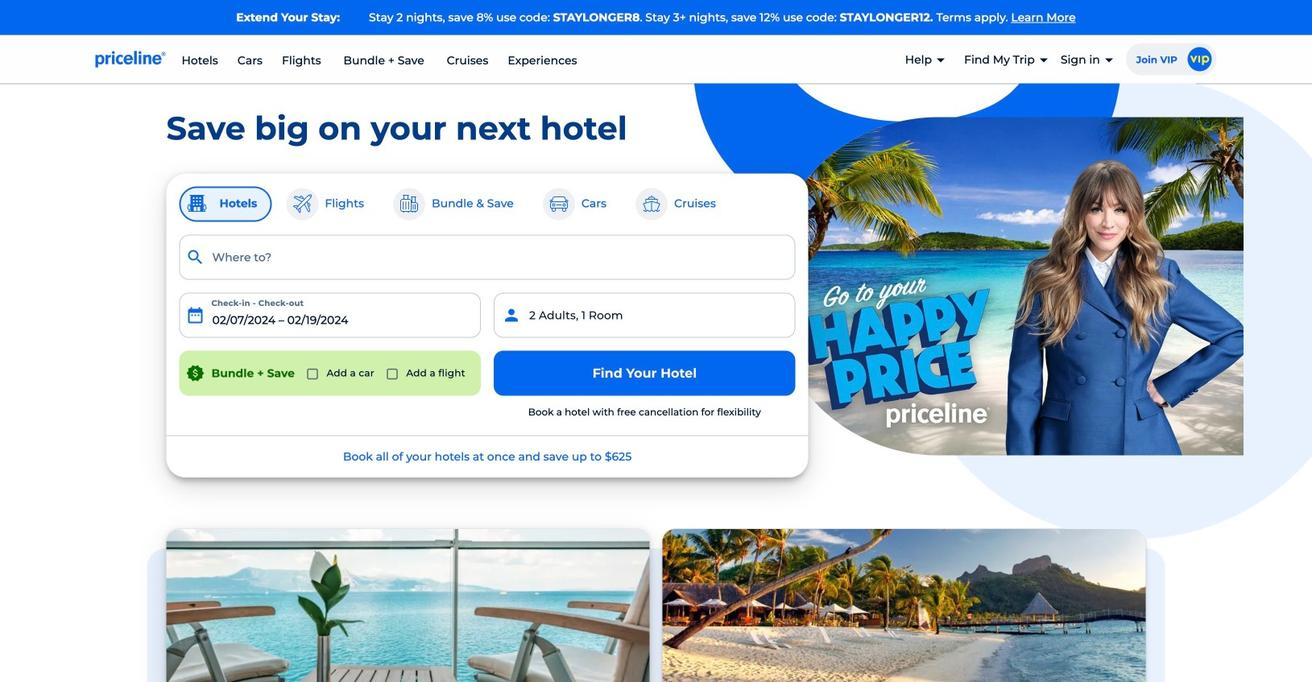 Task type: vqa. For each thing, say whether or not it's contained in the screenshot.
23 button corresponding to February 2024
no



Task type: describe. For each thing, give the bounding box(es) containing it.
Check-in - Check-out field
[[179, 293, 481, 338]]

priceline.com home image
[[95, 50, 166, 68]]



Task type: locate. For each thing, give the bounding box(es) containing it.
None field
[[179, 235, 796, 280]]

Where to? field
[[179, 235, 796, 280]]

traveler selection text field
[[494, 293, 796, 338]]

types of travel tab list
[[179, 187, 796, 222]]

vip badge icon image
[[1188, 47, 1212, 71]]



